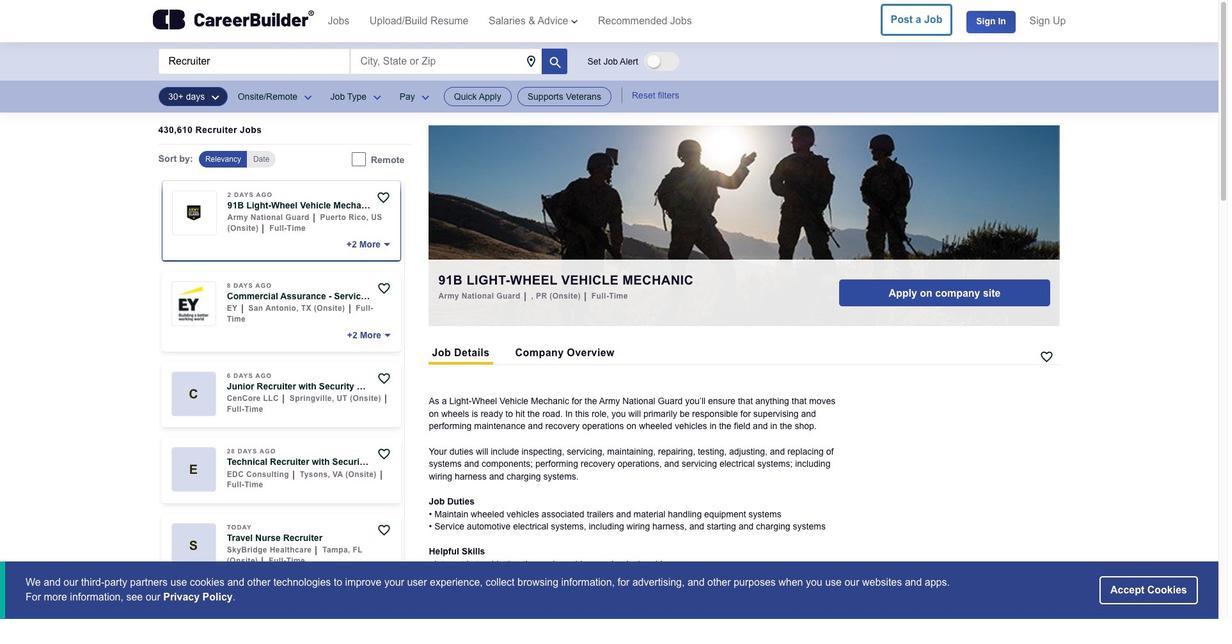 Task type: describe. For each thing, give the bounding box(es) containing it.
tabs tab list
[[429, 347, 618, 365]]

Job search location text field
[[350, 49, 542, 74]]

banner of army national guard company image
[[429, 125, 1061, 326]]



Task type: locate. For each thing, give the bounding box(es) containing it.
careerbuilder - we're building for you image
[[153, 10, 314, 30]]

Job search keywords text field
[[158, 49, 350, 74]]



